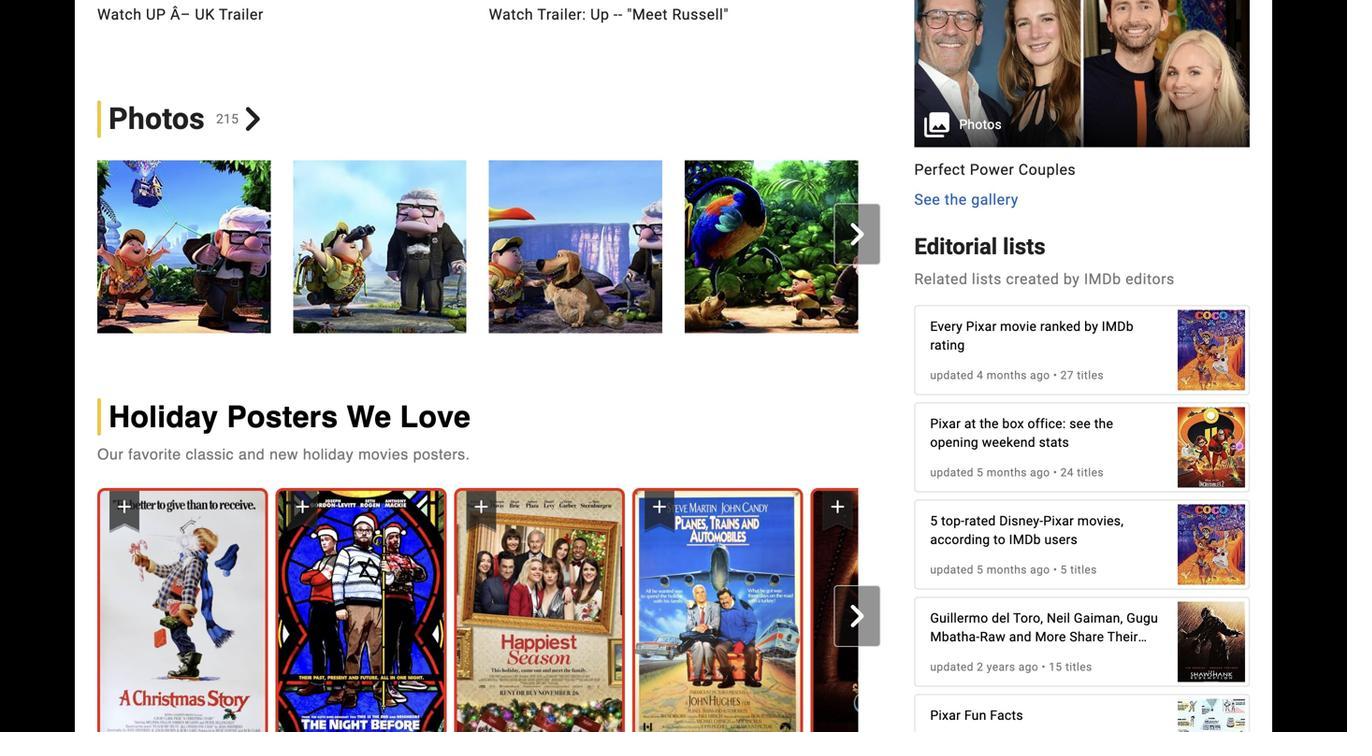 Task type: locate. For each thing, give the bounding box(es) containing it.
1 horizontal spatial lists
[[1003, 234, 1046, 260]]

years
[[987, 661, 1016, 674]]

0 horizontal spatial up
[[591, 5, 610, 23]]

by
[[1064, 270, 1080, 288], [1085, 319, 1099, 335]]

titles
[[1077, 369, 1104, 382], [1077, 466, 1104, 480], [1071, 564, 1097, 577], [1066, 661, 1093, 674]]

0 vertical spatial months
[[987, 369, 1027, 382]]

5
[[977, 466, 984, 480], [930, 514, 938, 529], [977, 564, 984, 577], [1061, 564, 1067, 577]]

titles for see
[[1077, 466, 1104, 480]]

pixar right every
[[966, 319, 997, 335]]

share
[[1070, 630, 1104, 645]]

5 top-rated disney-pixar movies, according to imdb users
[[930, 514, 1124, 548]]

months
[[987, 369, 1027, 382], [987, 466, 1027, 480], [987, 564, 1027, 577]]

months for movie
[[987, 369, 1027, 382]]

"meet
[[627, 5, 668, 23], [966, 5, 1007, 23]]

4
[[977, 369, 984, 382]]

ago for disney-
[[1030, 564, 1050, 577]]

"meet left russell"
[[627, 5, 668, 23]]

2 edward asner, bob peterson, and jordan nagai in up (2009) image from the left
[[685, 160, 858, 334]]

office:
[[1028, 416, 1066, 432]]

3 months from the top
[[987, 564, 1027, 577]]

imdb down disney-
[[1009, 532, 1041, 548]]

4 updated from the top
[[930, 661, 974, 674]]

watch for watch trailer: up -- "meet russell"
[[489, 5, 534, 23]]

pixar fun facts link
[[915, 696, 1249, 733]]

titles for imdb
[[1077, 369, 1104, 382]]

the right at on the right
[[980, 416, 999, 432]]

guillermo del toro, neil gaiman, gugu mbatha-raw and more share their favorite films about hope updated 2 years ago • 15 titles
[[930, 611, 1159, 674]]

titles right 27
[[1077, 369, 1104, 382]]

updated down opening
[[930, 466, 974, 480]]

according
[[930, 532, 990, 548]]

watch up -- "meet kevin"
[[881, 5, 1054, 23]]

• left 15
[[1042, 661, 1046, 674]]

1 horizontal spatial photos
[[959, 117, 1002, 133]]

their
[[1108, 630, 1138, 645]]

guillermo
[[930, 611, 989, 626]]

watch up -- "meet kevin" link
[[881, 3, 1250, 26]]

perfect power couples
[[915, 161, 1076, 179]]

mbatha-
[[930, 630, 980, 645]]

5 down users
[[1061, 564, 1067, 577]]

0 horizontal spatial by
[[1064, 270, 1080, 288]]

1 horizontal spatial up
[[929, 5, 949, 23]]

2 vertical spatial months
[[987, 564, 1027, 577]]

kevin"
[[1011, 5, 1054, 23]]

titles right 15
[[1066, 661, 1093, 674]]

top-
[[941, 514, 965, 529]]

trailer
[[219, 5, 264, 23]]

1 watch from the left
[[97, 5, 142, 23]]

the inside button
[[945, 191, 967, 209]]

2 horizontal spatial edward asner, bob peterson, and jordan nagai in up (2009) image
[[881, 160, 1054, 334]]

0 vertical spatial alfonso arau, benjamin bratt, alanna ubach, gael garcía bernal, dyana ortelli, herbert siguenza, and anthony gonzalez in coco (2017) image
[[1178, 301, 1245, 400]]

months for rated
[[987, 564, 1027, 577]]

• inside guillermo del toro, neil gaiman, gugu mbatha-raw and more share their favorite films about hope updated 2 years ago • 15 titles
[[1042, 661, 1046, 674]]

edward asner, bob peterson, and jordan nagai in up (2009) image
[[489, 160, 662, 334], [685, 160, 858, 334], [881, 160, 1054, 334]]

1 vertical spatial months
[[987, 466, 1027, 480]]

ago left 15
[[1019, 661, 1039, 674]]

3 watch from the left
[[881, 5, 925, 23]]

1 edward asner and jordan nagai in up (2009) image from the left
[[97, 160, 271, 334]]

lists
[[1003, 234, 1046, 260], [972, 270, 1002, 288]]

updated for 5 top-rated disney-pixar movies, according to imdb users
[[930, 564, 974, 577]]

updated left "2"
[[930, 661, 974, 674]]

every pixar movie ranked by imdb rating
[[930, 319, 1134, 353]]

ago down users
[[1030, 564, 1050, 577]]

lists down editorial lists
[[972, 270, 1002, 288]]

2 watch from the left
[[489, 5, 534, 23]]

lists up created
[[1003, 234, 1046, 260]]

updated down according
[[930, 564, 974, 577]]

2 months from the top
[[987, 466, 1027, 480]]

-
[[614, 5, 618, 23], [618, 5, 623, 23], [953, 5, 957, 23], [957, 5, 962, 23]]

2 horizontal spatial the
[[1095, 416, 1114, 432]]

updated
[[930, 369, 974, 382], [930, 466, 974, 480], [930, 564, 974, 577], [930, 661, 974, 674]]

to
[[994, 532, 1006, 548]]

watch for watch up -- "meet kevin"
[[881, 5, 925, 23]]

5 left the top-
[[930, 514, 938, 529]]

movie
[[1000, 319, 1037, 335]]

imdb left editors
[[1084, 270, 1122, 288]]

27
[[1061, 369, 1074, 382]]

films
[[982, 648, 1015, 664]]

1 alfonso arau, benjamin bratt, alanna ubach, gael garcía bernal, dyana ortelli, herbert siguenza, and anthony gonzalez in coco (2017) image from the top
[[1178, 301, 1245, 400]]

toro,
[[1013, 611, 1044, 626]]

1 horizontal spatial watch
[[489, 5, 534, 23]]

watch up â– uk trailer
[[97, 5, 264, 23]]

pixar up opening
[[930, 416, 961, 432]]

months down weekend
[[987, 466, 1027, 480]]

• left 27
[[1053, 369, 1058, 382]]

"meet left 'kevin"'
[[966, 5, 1007, 23]]

pixar inside 5 top-rated disney-pixar movies, according to imdb users
[[1044, 514, 1074, 529]]

chevron right inline image
[[241, 107, 265, 131], [846, 223, 869, 246]]

2 alfonso arau, benjamin bratt, alanna ubach, gael garcía bernal, dyana ortelli, herbert siguenza, and anthony gonzalez in coco (2017) image from the top
[[1178, 495, 1245, 595]]

gallery
[[971, 191, 1019, 209]]

• for by
[[1053, 369, 1058, 382]]

opening
[[930, 435, 979, 451]]

ago for ranked
[[1030, 369, 1050, 382]]

see
[[1070, 416, 1091, 432]]

ago
[[1030, 369, 1050, 382], [1030, 466, 1050, 480], [1030, 564, 1050, 577], [1019, 661, 1039, 674]]

• for pixar
[[1053, 564, 1058, 577]]

by right "ranked"
[[1085, 319, 1099, 335]]

perfect
[[915, 161, 966, 179]]

titles down users
[[1071, 564, 1097, 577]]

updated left 4
[[930, 369, 974, 382]]

1 vertical spatial imdb
[[1102, 319, 1134, 335]]

2 vertical spatial imdb
[[1009, 532, 1041, 548]]

1 horizontal spatial chevron right inline image
[[846, 223, 869, 246]]

the right see
[[945, 191, 967, 209]]

photos up power
[[959, 117, 1002, 133]]

titles right 24
[[1077, 466, 1104, 480]]

"meet inside watch trailer: up -- "meet russell" link
[[627, 5, 668, 23]]

0 horizontal spatial edward asner and jordan nagai in up (2009) image
[[97, 160, 271, 334]]

months right 4
[[987, 369, 1027, 382]]

facts
[[990, 708, 1024, 724]]

• left 24
[[1053, 466, 1058, 480]]

1 updated from the top
[[930, 369, 974, 382]]

pixar
[[966, 319, 997, 335], [930, 416, 961, 432], [1044, 514, 1074, 529], [930, 708, 961, 724]]

the
[[945, 191, 967, 209], [980, 416, 999, 432], [1095, 416, 1114, 432]]

imdb right "ranked"
[[1102, 319, 1134, 335]]

by right created
[[1064, 270, 1080, 288]]

3 updated from the top
[[930, 564, 974, 577]]

group containing perfect power couples
[[915, 0, 1250, 211]]

1 months from the top
[[987, 369, 1027, 382]]

1 horizontal spatial by
[[1085, 319, 1099, 335]]

•
[[1053, 369, 1058, 382], [1053, 466, 1058, 480], [1053, 564, 1058, 577], [1042, 661, 1046, 674]]

2 "meet from the left
[[966, 5, 1007, 23]]

1 vertical spatial by
[[1085, 319, 1099, 335]]

ago left 27
[[1030, 369, 1050, 382]]

1 vertical spatial alfonso arau, benjamin bratt, alanna ubach, gael garcía bernal, dyana ortelli, herbert siguenza, and anthony gonzalez in coco (2017) image
[[1178, 495, 1245, 595]]

about
[[1019, 648, 1055, 664]]

2 horizontal spatial watch
[[881, 5, 925, 23]]

alfonso arau, benjamin bratt, alanna ubach, gael garcía bernal, dyana ortelli, herbert siguenza, and anthony gonzalez in coco (2017) image
[[1178, 301, 1245, 400], [1178, 495, 1245, 595]]

1 "meet from the left
[[627, 5, 668, 23]]

updated 4 months ago • 27 titles
[[930, 369, 1104, 382]]

1 vertical spatial lists
[[972, 270, 1002, 288]]

215
[[216, 111, 239, 127]]

group
[[915, 0, 1250, 211], [75, 160, 1054, 334]]

ago left 24
[[1030, 466, 1050, 480]]

alfonso arau, benjamin bratt, alanna ubach, gael garcía bernal, dyana ortelli, herbert siguenza, and anthony gonzalez in coco (2017) image for 5 top-rated disney-pixar movies, according to imdb users
[[1178, 495, 1245, 595]]

imdb
[[1084, 270, 1122, 288], [1102, 319, 1134, 335], [1009, 532, 1041, 548]]

photos left 215
[[109, 101, 205, 136]]

up
[[591, 5, 610, 23], [929, 5, 949, 23]]

0 horizontal spatial watch
[[97, 5, 142, 23]]

months down to
[[987, 564, 1027, 577]]

0 horizontal spatial lists
[[972, 270, 1002, 288]]

months for the
[[987, 466, 1027, 480]]

see
[[915, 191, 941, 209]]

0 horizontal spatial "meet
[[627, 5, 668, 23]]

2 - from the left
[[618, 5, 623, 23]]

0 horizontal spatial the
[[945, 191, 967, 209]]

photos
[[109, 101, 205, 136], [959, 117, 1002, 133]]

titles inside guillermo del toro, neil gaiman, gugu mbatha-raw and more share their favorite films about hope updated 2 years ago • 15 titles
[[1066, 661, 1093, 674]]

edward asner and jordan nagai in up (2009) image
[[97, 160, 271, 334], [293, 160, 467, 334]]

5 down according
[[977, 564, 984, 577]]

0 horizontal spatial chevron right inline image
[[241, 107, 265, 131]]

the right 'see'
[[1095, 416, 1114, 432]]

watch
[[97, 5, 142, 23], [489, 5, 534, 23], [881, 5, 925, 23]]

• down users
[[1053, 564, 1058, 577]]

up
[[146, 5, 166, 23]]

1 horizontal spatial edward asner and jordan nagai in up (2009) image
[[293, 160, 467, 334]]

rating
[[930, 338, 965, 353]]

watch for watch up â– uk trailer
[[97, 5, 142, 23]]

0 vertical spatial by
[[1064, 270, 1080, 288]]

updated 5 months ago • 24 titles
[[930, 466, 1104, 480]]

2
[[977, 661, 984, 674]]

0 vertical spatial lists
[[1003, 234, 1046, 260]]

1 horizontal spatial "meet
[[966, 5, 1007, 23]]

2 edward asner and jordan nagai in up (2009) image from the left
[[293, 160, 467, 334]]

1 horizontal spatial edward asner, bob peterson, and jordan nagai in up (2009) image
[[685, 160, 858, 334]]

pixar fun facts
[[930, 708, 1024, 724]]

2 updated from the top
[[930, 466, 974, 480]]

at
[[965, 416, 976, 432]]

0 horizontal spatial edward asner, bob peterson, and jordan nagai in up (2009) image
[[489, 160, 662, 334]]

1 edward asner, bob peterson, and jordan nagai in up (2009) image from the left
[[489, 160, 662, 334]]

pixar up users
[[1044, 514, 1074, 529]]

stats
[[1039, 435, 1070, 451]]



Task type: describe. For each thing, give the bounding box(es) containing it.
ranked
[[1040, 319, 1081, 335]]

0 horizontal spatial photos
[[109, 101, 205, 136]]

alfonso arau, benjamin bratt, alanna ubach, gael garcía bernal, dyana ortelli, herbert siguenza, and anthony gonzalez in coco (2017) image for every pixar movie ranked by imdb rating
[[1178, 301, 1245, 400]]

disney-
[[1000, 514, 1044, 529]]

1 - from the left
[[614, 5, 618, 23]]

pixar at the box office: see the opening weekend stats
[[930, 416, 1114, 451]]

fun
[[965, 708, 987, 724]]

see the gallery button
[[915, 189, 1019, 211]]

perfect power couples link
[[915, 159, 1250, 181]]

3 edward asner, bob peterson, and jordan nagai in up (2009) image from the left
[[881, 160, 1054, 334]]

titles for movies,
[[1071, 564, 1097, 577]]

box
[[1003, 416, 1024, 432]]

editors
[[1126, 270, 1175, 288]]

pixar left fun
[[930, 708, 961, 724]]

see the gallery
[[915, 191, 1019, 209]]

pixar inside pixar at the box office: see the opening weekend stats
[[930, 416, 961, 432]]

related
[[915, 270, 968, 288]]

updated inside guillermo del toro, neil gaiman, gugu mbatha-raw and more share their favorite films about hope updated 2 years ago • 15 titles
[[930, 661, 974, 674]]

15
[[1049, 661, 1063, 674]]

5 inside 5 top-rated disney-pixar movies, according to imdb users
[[930, 514, 938, 529]]

0 vertical spatial imdb
[[1084, 270, 1122, 288]]

movies,
[[1078, 514, 1124, 529]]

gaiman,
[[1074, 611, 1123, 626]]

editorial lists
[[915, 234, 1046, 260]]

uk
[[195, 5, 215, 23]]

created
[[1006, 270, 1060, 288]]

lists for editorial
[[1003, 234, 1046, 260]]

by inside "every pixar movie ranked by imdb rating"
[[1085, 319, 1099, 335]]

• for office:
[[1053, 466, 1058, 480]]

production art image
[[915, 0, 1250, 148]]

editorial
[[915, 234, 998, 260]]

photos inside group
[[959, 117, 1002, 133]]

weekend
[[982, 435, 1036, 451]]

1 up from the left
[[591, 5, 610, 23]]

ago for box
[[1030, 466, 1050, 480]]

"meet inside the 'watch up -- "meet kevin"' link
[[966, 5, 1007, 23]]

watch trailer: up -- "meet russell" link
[[489, 3, 858, 26]]

power
[[970, 161, 1015, 179]]

updated 5 months ago • 5 titles
[[930, 564, 1097, 577]]

tim robbins in the shawshank redemption (1994) image
[[1178, 593, 1245, 692]]

more
[[1035, 630, 1066, 645]]

rated
[[965, 514, 996, 529]]

users
[[1045, 532, 1078, 548]]

updated for pixar at the box office: see the opening weekend stats
[[930, 466, 974, 480]]

watch trailer: up -- "meet russell"
[[489, 5, 729, 23]]

lists for related
[[972, 270, 1002, 288]]

updated for every pixar movie ranked by imdb rating
[[930, 369, 974, 382]]

5 down opening
[[977, 466, 984, 480]]

photos link
[[915, 0, 1250, 148]]

neil
[[1047, 611, 1071, 626]]

couples
[[1019, 161, 1076, 179]]

every
[[930, 319, 963, 335]]

0 vertical spatial chevron right inline image
[[241, 107, 265, 131]]

â–
[[170, 5, 191, 23]]

4 - from the left
[[957, 5, 962, 23]]

favorite
[[930, 648, 979, 664]]

imdb inside 5 top-rated disney-pixar movies, according to imdb users
[[1009, 532, 1041, 548]]

gugu
[[1127, 611, 1159, 626]]

related lists created by imdb editors
[[915, 270, 1175, 288]]

watch up â– uk trailer link
[[97, 3, 467, 26]]

and
[[1009, 630, 1032, 645]]

samuel l. jackson, holly hunter, craig t. nelson, brad bird, michelle rodriguez, bill wise, sarah vowell, eli fucile, mina sundwall, clarke wolfe, gillian flynn, and huck milner in incredibles 2 (2018) image
[[1178, 398, 1245, 498]]

1 horizontal spatial the
[[980, 416, 999, 432]]

3 - from the left
[[953, 5, 957, 23]]

pixar inside "every pixar movie ranked by imdb rating"
[[966, 319, 997, 335]]

hope
[[1058, 648, 1090, 664]]

ago inside guillermo del toro, neil gaiman, gugu mbatha-raw and more share their favorite films about hope updated 2 years ago • 15 titles
[[1019, 661, 1039, 674]]

2 up from the left
[[929, 5, 949, 23]]

raw
[[980, 630, 1006, 645]]

imdb inside "every pixar movie ranked by imdb rating"
[[1102, 319, 1134, 335]]

russell"
[[672, 5, 729, 23]]

trailer:
[[537, 5, 586, 23]]

photos group
[[915, 0, 1250, 148]]

1 vertical spatial chevron right inline image
[[846, 223, 869, 246]]

del
[[992, 611, 1010, 626]]

24
[[1061, 466, 1074, 480]]



Task type: vqa. For each thing, say whether or not it's contained in the screenshot.


